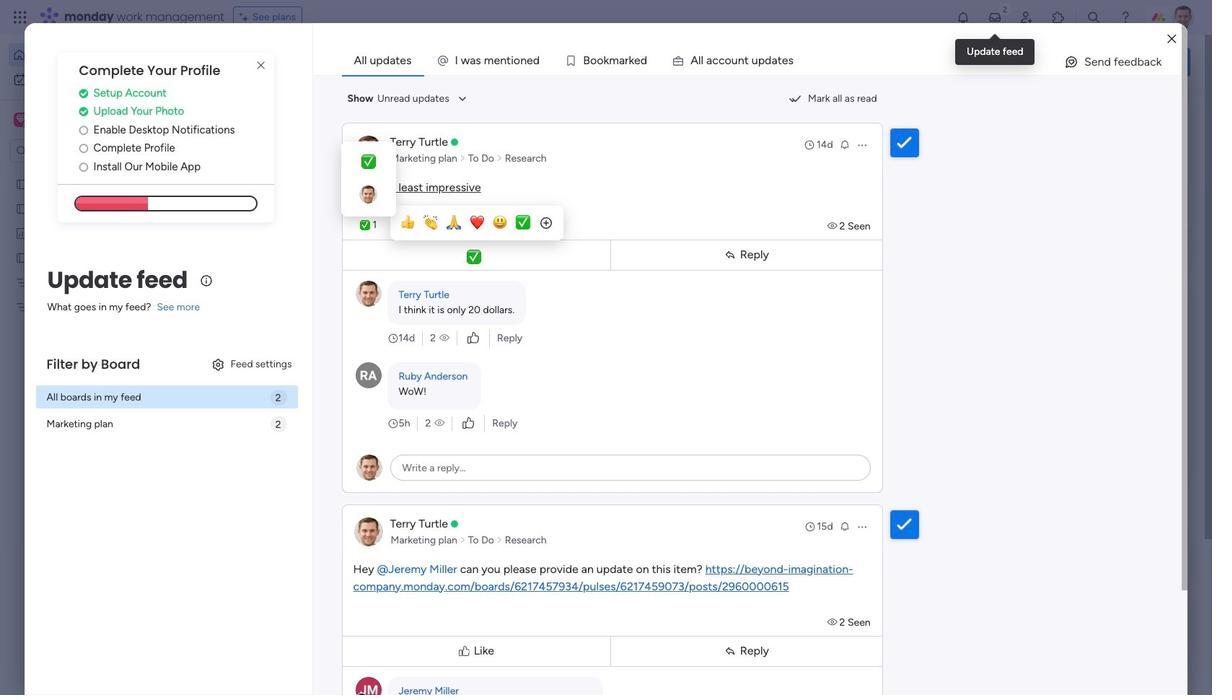 Task type: locate. For each thing, give the bounding box(es) containing it.
dapulse x slim image
[[252, 57, 270, 74]]

check circle image up workspace selection element
[[79, 88, 88, 99]]

1 horizontal spatial add to favorites image
[[664, 264, 679, 278]]

public dashboard image inside quick search results list box
[[713, 264, 729, 279]]

tab
[[342, 46, 424, 75]]

1 vertical spatial slider arrow image
[[497, 533, 503, 548]]

circle o image
[[79, 125, 88, 136], [79, 162, 88, 172]]

0 vertical spatial public dashboard image
[[15, 226, 29, 240]]

list box
[[0, 169, 184, 514]]

1 vertical spatial public dashboard image
[[713, 264, 729, 279]]

slider arrow image
[[460, 151, 466, 166], [460, 533, 466, 548]]

terry turtle image
[[1172, 6, 1196, 29]]

1 circle o image from the top
[[79, 125, 88, 136]]

v2 like image
[[463, 416, 475, 431]]

0 vertical spatial circle o image
[[79, 125, 88, 136]]

see plans image
[[239, 9, 252, 25]]

1 horizontal spatial public dashboard image
[[713, 264, 729, 279]]

public board image
[[15, 177, 29, 191], [15, 251, 29, 264], [477, 264, 493, 279]]

tab list
[[342, 46, 1183, 75]]

public board image inside quick search results list box
[[477, 264, 493, 279]]

1 vertical spatial option
[[9, 68, 175, 91]]

2 element
[[369, 544, 386, 561]]

0 vertical spatial option
[[9, 43, 175, 66]]

1 slider arrow image from the top
[[460, 151, 466, 166]]

contact sales element
[[975, 665, 1191, 695]]

1 vertical spatial slider arrow image
[[460, 533, 466, 548]]

1 workspace image from the left
[[14, 112, 28, 128]]

circle o image down the search in workspace field at the left of the page
[[79, 162, 88, 172]]

monday marketplace image
[[1052, 10, 1066, 25]]

v2 seen image
[[828, 220, 840, 232], [440, 331, 450, 345], [435, 416, 445, 431], [828, 616, 840, 628]]

help center element
[[975, 595, 1191, 653]]

1 vertical spatial check circle image
[[79, 106, 88, 117]]

workspace selection element
[[14, 111, 121, 130]]

1 vertical spatial circle o image
[[79, 162, 88, 172]]

2 slider arrow image from the top
[[460, 533, 466, 548]]

1 slider arrow image from the top
[[497, 151, 503, 166]]

0 horizontal spatial add to favorites image
[[428, 441, 443, 455]]

public board image up component image
[[477, 264, 493, 279]]

public board image up public board image
[[15, 177, 29, 191]]

slider arrow image
[[497, 151, 503, 166], [497, 533, 503, 548]]

0 vertical spatial slider arrow image
[[497, 151, 503, 166]]

public dashboard image
[[15, 226, 29, 240], [713, 264, 729, 279]]

2 workspace image from the left
[[16, 112, 26, 128]]

workspace image
[[14, 112, 28, 128], [16, 112, 26, 128]]

check circle image up circle o icon
[[79, 106, 88, 117]]

option
[[9, 43, 175, 66], [9, 68, 175, 91], [0, 171, 184, 174]]

circle o image up circle o icon
[[79, 125, 88, 136]]

slider arrow image for 2nd slider arrow image from the bottom of the page
[[497, 151, 503, 166]]

remove from favorites image
[[428, 264, 443, 278]]

0 vertical spatial check circle image
[[79, 88, 88, 99]]

2 slider arrow image from the top
[[497, 533, 503, 548]]

component image
[[477, 286, 490, 299]]

Search in workspace field
[[30, 143, 121, 159]]

close recently visited image
[[223, 118, 240, 135]]

add to favorites image
[[664, 264, 679, 278], [428, 441, 443, 455]]

0 vertical spatial slider arrow image
[[460, 151, 466, 166]]

check circle image
[[79, 88, 88, 99], [79, 106, 88, 117]]



Task type: describe. For each thing, give the bounding box(es) containing it.
circle o image
[[79, 143, 88, 154]]

select product image
[[13, 10, 27, 25]]

reminder image
[[839, 138, 851, 150]]

2 vertical spatial option
[[0, 171, 184, 174]]

getting started element
[[975, 526, 1191, 584]]

2 image
[[999, 1, 1012, 17]]

close image
[[1168, 34, 1177, 44]]

public board image
[[15, 201, 29, 215]]

help image
[[1119, 10, 1133, 25]]

quick search results list box
[[223, 135, 940, 503]]

dapulse x slim image
[[1170, 105, 1187, 122]]

2 circle o image from the top
[[79, 162, 88, 172]]

0 vertical spatial add to favorites image
[[664, 264, 679, 278]]

2 check circle image from the top
[[79, 106, 88, 117]]

give feedback image
[[1065, 55, 1079, 69]]

update feed image
[[988, 10, 1003, 25]]

public board image down public board image
[[15, 251, 29, 264]]

invite members image
[[1020, 10, 1035, 25]]

v2 user feedback image
[[986, 54, 997, 70]]

v2 bolt switch image
[[1099, 54, 1107, 70]]

1 check circle image from the top
[[79, 88, 88, 99]]

options image
[[857, 139, 868, 151]]

1 vertical spatial add to favorites image
[[428, 441, 443, 455]]

0 horizontal spatial public dashboard image
[[15, 226, 29, 240]]

search everything image
[[1087, 10, 1102, 25]]

slider arrow image for second slider arrow image
[[497, 533, 503, 548]]

notifications image
[[957, 10, 971, 25]]

v2 like image
[[468, 330, 479, 346]]



Task type: vqa. For each thing, say whether or not it's contained in the screenshot.
the topmost DAPULSE X SLIM icon
no



